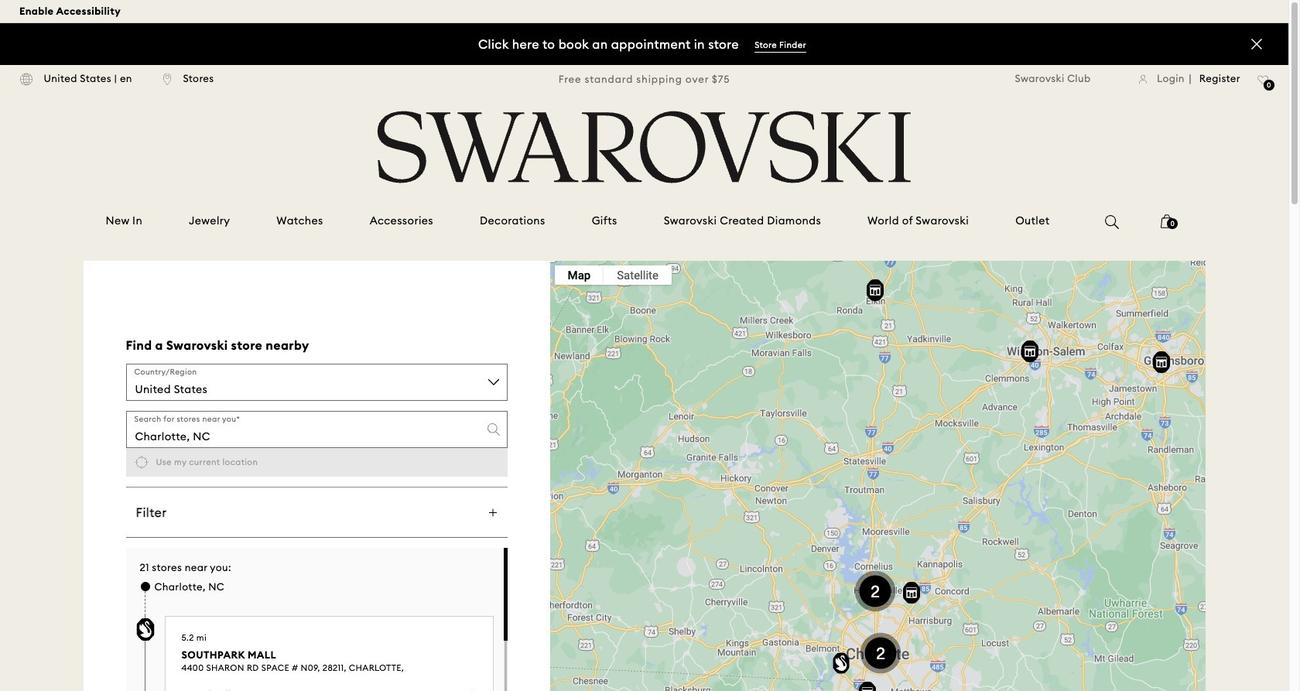 Task type: locate. For each thing, give the bounding box(es) containing it.
arrow icon image
[[489, 508, 497, 517]]

Country/Region text field
[[126, 364, 507, 401]]

menu bar
[[555, 265, 672, 285]]

region
[[126, 537, 507, 538]]

1 vertical spatial 2 image
[[854, 626, 908, 680]]

search image image
[[1106, 215, 1120, 229]]

2 image
[[848, 564, 902, 618], [854, 626, 908, 680]]

map region
[[477, 177, 1269, 691]]

left-wishlist image image
[[1258, 75, 1269, 85]]



Task type: describe. For each thing, give the bounding box(es) containing it.
swarovski image
[[372, 111, 916, 183]]

swan image
[[136, 619, 154, 641]]

my location image
[[134, 455, 149, 470]]

country-selector image image
[[19, 72, 33, 86]]

0 vertical spatial 2 image
[[848, 564, 902, 618]]

left login image
[[1139, 74, 1147, 84]]

Search for stores near you* text field
[[126, 411, 507, 448]]

left-locator image image
[[163, 72, 172, 86]]

cart-mobile image image
[[1161, 214, 1174, 228]]



Task type: vqa. For each thing, say whether or not it's contained in the screenshot.
Swarovski 'image'
yes



